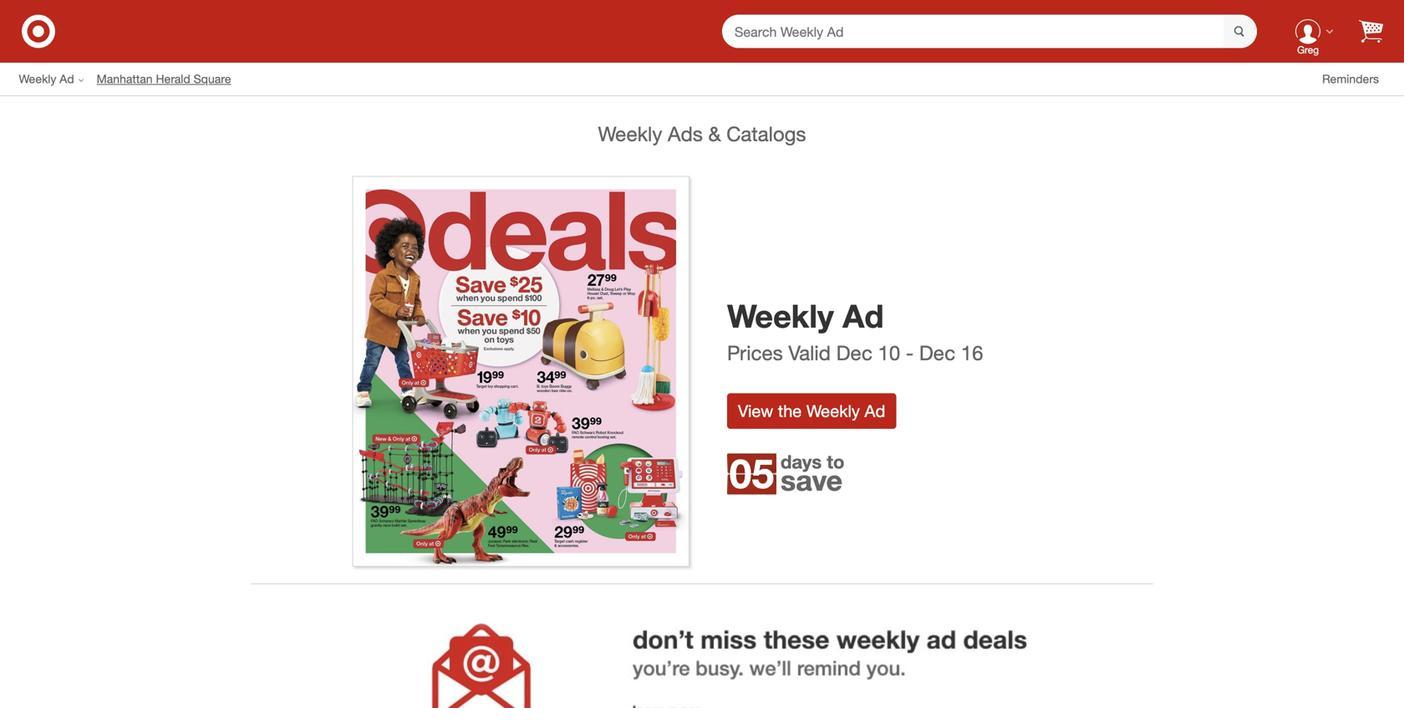 Task type: vqa. For each thing, say whether or not it's contained in the screenshot.
05 on the bottom right
yes



Task type: describe. For each thing, give the bounding box(es) containing it.
view
[[738, 401, 774, 421]]

&
[[708, 122, 721, 146]]

ad for weekly ad
[[60, 71, 74, 86]]

go to target.com image
[[22, 15, 55, 48]]

weekly for weekly ad
[[19, 71, 56, 86]]

days
[[781, 450, 822, 473]]

save
[[781, 462, 843, 497]]

10
[[878, 341, 900, 365]]

view the weekly ad image
[[352, 176, 690, 567]]

ads
[[668, 122, 703, 146]]

weekly ad prices valid dec 10 - dec 16
[[727, 296, 983, 365]]

16
[[961, 341, 983, 365]]

05 days to
[[730, 449, 845, 498]]

reminders
[[1323, 71, 1379, 86]]

weekly ads & catalogs
[[598, 122, 806, 146]]

manhattan
[[97, 71, 153, 86]]

reminders link
[[1323, 71, 1392, 87]]

the
[[778, 401, 802, 421]]

1 dec from the left
[[836, 341, 873, 365]]



Task type: locate. For each thing, give the bounding box(es) containing it.
weekly ad link
[[19, 71, 97, 87]]

0 horizontal spatial dec
[[836, 341, 873, 365]]

greg link
[[1282, 5, 1334, 58]]

herald
[[156, 71, 190, 86]]

weekly for weekly ad prices valid dec 10 - dec 16
[[727, 296, 834, 335]]

don't miss these weekly ad deals. you're busy. we'll remind you. sign up now. image
[[267, 584, 1138, 708]]

ad inside weekly ad prices valid dec 10 - dec 16
[[843, 296, 884, 335]]

weekly down go to target.com image
[[19, 71, 56, 86]]

ad
[[60, 71, 74, 86], [843, 296, 884, 335], [865, 401, 886, 421]]

ad up the 10
[[843, 296, 884, 335]]

2 dec from the left
[[919, 341, 956, 365]]

dec right the -
[[919, 341, 956, 365]]

weekly ad
[[19, 71, 74, 86]]

dec
[[836, 341, 873, 365], [919, 341, 956, 365]]

catalogs
[[727, 122, 806, 146]]

view the weekly ad button
[[727, 393, 896, 429]]

ad inside view the weekly ad button
[[865, 401, 886, 421]]

form
[[722, 15, 1257, 49]]

view your cart on target.com image
[[1359, 20, 1383, 43]]

1 horizontal spatial dec
[[919, 341, 956, 365]]

dec left the 10
[[836, 341, 873, 365]]

ad left manhattan
[[60, 71, 74, 86]]

to
[[827, 450, 845, 473]]

2 vertical spatial ad
[[865, 401, 886, 421]]

prices
[[727, 341, 783, 365]]

0 vertical spatial ad
[[60, 71, 74, 86]]

05
[[730, 449, 774, 498]]

1 vertical spatial ad
[[843, 296, 884, 335]]

weekly inside button
[[807, 401, 860, 421]]

ad down the 10
[[865, 401, 886, 421]]

weekly for weekly ads & catalogs
[[598, 122, 662, 146]]

weekly up prices
[[727, 296, 834, 335]]

weekly right the
[[807, 401, 860, 421]]

view the weekly ad
[[738, 401, 886, 421]]

manhattan herald square
[[97, 71, 231, 86]]

-
[[906, 341, 914, 365]]

weekly left ads
[[598, 122, 662, 146]]

weekly
[[19, 71, 56, 86], [598, 122, 662, 146], [727, 296, 834, 335], [807, 401, 860, 421]]

square
[[194, 71, 231, 86]]

valid
[[789, 341, 831, 365]]

greg
[[1297, 44, 1319, 56]]

Search Weekly Ad search field
[[722, 15, 1257, 49]]

manhattan herald square link
[[97, 71, 244, 87]]

ad inside weekly ad link
[[60, 71, 74, 86]]

weekly inside weekly ad prices valid dec 10 - dec 16
[[727, 296, 834, 335]]

ad for weekly ad prices valid dec 10 - dec 16
[[843, 296, 884, 335]]



